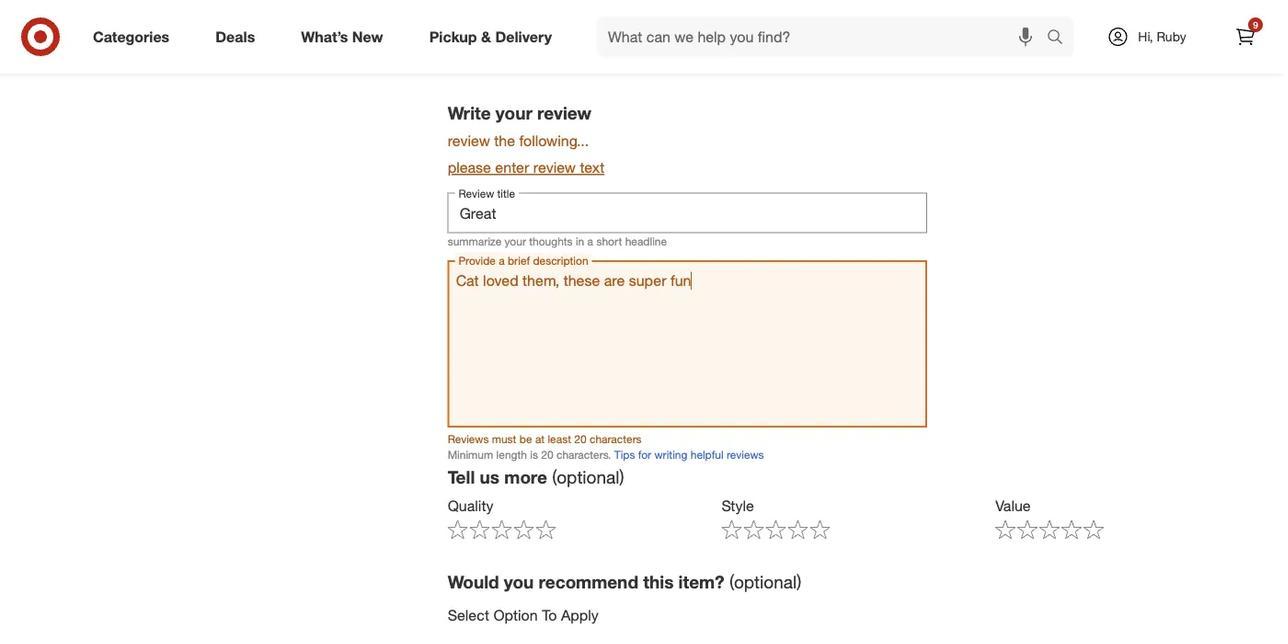 Task type: describe. For each thing, give the bounding box(es) containing it.
minimum length is 20 characters. tips for writing helpful reviews
[[448, 448, 764, 462]]

writing
[[655, 448, 688, 462]]

1 vertical spatial review
[[448, 131, 490, 149]]

what's
[[301, 28, 348, 46]]

categories link
[[77, 17, 193, 57]]

new
[[352, 28, 383, 46]]

tell
[[448, 467, 475, 488]]

reviews
[[448, 432, 489, 446]]

short
[[597, 234, 622, 248]]

please
[[448, 159, 491, 177]]

9 link
[[1226, 17, 1266, 57]]

hi,
[[1139, 29, 1154, 45]]

you
[[504, 572, 534, 593]]

hi, ruby
[[1139, 29, 1187, 45]]

what's new
[[301, 28, 383, 46]]

must
[[492, 432, 517, 446]]

to
[[542, 606, 557, 624]]

least
[[548, 432, 571, 446]]

your for summarize
[[505, 234, 526, 248]]

option
[[494, 606, 538, 624]]

characters
[[590, 432, 642, 446]]

minimum
[[448, 448, 493, 462]]

what's new link
[[285, 17, 406, 57]]

summarize
[[448, 234, 502, 248]]

1 vertical spatial (optional)
[[730, 572, 802, 593]]

would you recommend this item? (optional)
[[448, 572, 802, 593]]

select
[[448, 606, 489, 624]]

item?
[[679, 572, 725, 593]]

tips for writing helpful reviews button
[[614, 447, 764, 463]]

length
[[496, 448, 527, 462]]

your for write
[[496, 102, 533, 123]]

value
[[996, 497, 1031, 515]]

reviews
[[727, 448, 764, 462]]

&
[[481, 28, 491, 46]]

ruby
[[1157, 29, 1187, 45]]

in
[[576, 234, 585, 248]]

2 vertical spatial review
[[534, 159, 576, 177]]

thoughts
[[529, 234, 573, 248]]

deals link
[[200, 17, 278, 57]]

helpful
[[691, 448, 724, 462]]

for
[[638, 448, 652, 462]]

tips
[[614, 448, 635, 462]]

select option to apply
[[448, 606, 599, 624]]



Task type: vqa. For each thing, say whether or not it's contained in the screenshot.
Weekly Ad
no



Task type: locate. For each thing, give the bounding box(es) containing it.
search button
[[1039, 17, 1083, 61]]

Cat loved them, these are super fun text field
[[448, 260, 927, 428]]

summarize your thoughts in a short headline
[[448, 234, 667, 248]]

style
[[722, 497, 754, 515]]

categories
[[93, 28, 170, 46]]

1 horizontal spatial 20
[[574, 432, 587, 446]]

What can we help you find? suggestions appear below search field
[[597, 17, 1052, 57]]

quality
[[448, 497, 494, 515]]

tell us more (optional)
[[448, 467, 624, 488]]

your inside 'write your review review the following... please enter review text'
[[496, 102, 533, 123]]

is
[[530, 448, 538, 462]]

please enter review text button
[[448, 157, 605, 178]]

review
[[537, 102, 592, 123], [448, 131, 490, 149], [534, 159, 576, 177]]

(optional) down characters.
[[552, 467, 624, 488]]

write
[[448, 102, 491, 123]]

deals
[[216, 28, 255, 46]]

characters.
[[557, 448, 611, 462]]

None text field
[[448, 193, 927, 233]]

review up following...
[[537, 102, 592, 123]]

pickup
[[429, 28, 477, 46]]

write your review review the following... please enter review text
[[448, 102, 605, 177]]

following...
[[519, 131, 589, 149]]

apply
[[561, 606, 599, 624]]

(optional) right item?
[[730, 572, 802, 593]]

0 vertical spatial review
[[537, 102, 592, 123]]

recommend
[[539, 572, 639, 593]]

20 right is
[[541, 448, 554, 462]]

0 vertical spatial 20
[[574, 432, 587, 446]]

at
[[535, 432, 545, 446]]

your up "the"
[[496, 102, 533, 123]]

reviews must be at least 20 characters
[[448, 432, 642, 446]]

us
[[480, 467, 500, 488]]

20 up characters.
[[574, 432, 587, 446]]

delivery
[[495, 28, 552, 46]]

enter
[[495, 159, 529, 177]]

20
[[574, 432, 587, 446], [541, 448, 554, 462]]

0 vertical spatial (optional)
[[552, 467, 624, 488]]

1 vertical spatial 20
[[541, 448, 554, 462]]

would
[[448, 572, 499, 593]]

a
[[588, 234, 594, 248]]

search
[[1039, 30, 1083, 47]]

headline
[[625, 234, 667, 248]]

the
[[494, 131, 515, 149]]

(optional)
[[552, 467, 624, 488], [730, 572, 802, 593]]

be
[[520, 432, 532, 446]]

text
[[580, 159, 605, 177]]

0 horizontal spatial 20
[[541, 448, 554, 462]]

1 horizontal spatial (optional)
[[730, 572, 802, 593]]

pickup & delivery
[[429, 28, 552, 46]]

your left thoughts
[[505, 234, 526, 248]]

9
[[1254, 19, 1259, 30]]

0 vertical spatial your
[[496, 102, 533, 123]]

0 horizontal spatial (optional)
[[552, 467, 624, 488]]

pickup & delivery link
[[414, 17, 575, 57]]

your
[[496, 102, 533, 123], [505, 234, 526, 248]]

more
[[505, 467, 548, 488]]

this
[[643, 572, 674, 593]]

review up please
[[448, 131, 490, 149]]

1 vertical spatial your
[[505, 234, 526, 248]]

review down following...
[[534, 159, 576, 177]]



